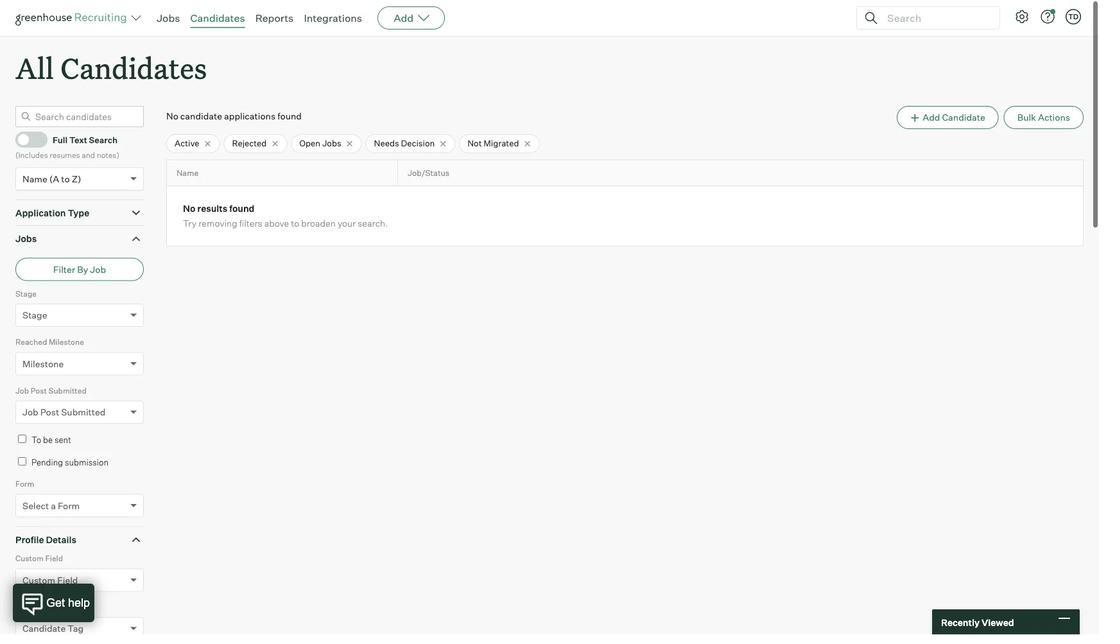 Task type: vqa. For each thing, say whether or not it's contained in the screenshot.
Active
yes



Task type: locate. For each thing, give the bounding box(es) containing it.
removing
[[199, 218, 237, 229]]

candidate
[[942, 112, 986, 123], [15, 602, 52, 612], [22, 623, 66, 634]]

Pending submission checkbox
[[18, 457, 26, 466]]

field
[[45, 554, 63, 563], [57, 575, 78, 586]]

not
[[468, 138, 482, 148]]

1 horizontal spatial found
[[278, 111, 302, 122]]

jobs
[[157, 12, 180, 24], [322, 138, 341, 148], [15, 233, 37, 244]]

your
[[338, 218, 356, 229]]

job
[[90, 264, 106, 275], [15, 386, 29, 395], [22, 407, 38, 418]]

1 vertical spatial form
[[58, 500, 80, 511]]

1 vertical spatial field
[[57, 575, 78, 586]]

0 vertical spatial job post submitted
[[15, 386, 87, 395]]

1 horizontal spatial form
[[58, 500, 80, 511]]

form down pending submission option
[[15, 479, 34, 489]]

0 horizontal spatial jobs
[[15, 233, 37, 244]]

0 horizontal spatial to
[[61, 173, 70, 184]]

bulk actions
[[1018, 112, 1071, 123]]

no for no candidate applications found
[[166, 111, 178, 122]]

1 vertical spatial custom
[[22, 575, 55, 586]]

to right above
[[291, 218, 299, 229]]

add button
[[378, 6, 445, 30]]

1 vertical spatial found
[[229, 203, 255, 214]]

job inside button
[[90, 264, 106, 275]]

1 horizontal spatial no
[[183, 203, 195, 214]]

1 vertical spatial milestone
[[22, 358, 64, 369]]

name (a to z) option
[[22, 173, 81, 184]]

filter by job button
[[15, 258, 144, 281]]

all
[[15, 49, 54, 87]]

1 vertical spatial job post submitted
[[22, 407, 106, 418]]

0 vertical spatial candidate tag
[[15, 602, 68, 612]]

name
[[177, 168, 199, 178], [22, 173, 47, 184]]

1 vertical spatial post
[[40, 407, 59, 418]]

1 horizontal spatial add
[[923, 112, 940, 123]]

name left (a
[[22, 173, 47, 184]]

custom down profile details
[[22, 575, 55, 586]]

bulk actions link
[[1004, 106, 1084, 129]]

field down details
[[45, 554, 63, 563]]

1 vertical spatial submitted
[[61, 407, 106, 418]]

tag
[[54, 602, 68, 612], [68, 623, 83, 634]]

job post submitted
[[15, 386, 87, 395], [22, 407, 106, 418]]

jobs down "application"
[[15, 233, 37, 244]]

post down the reached at the left bottom
[[31, 386, 47, 395]]

to
[[61, 173, 70, 184], [291, 218, 299, 229]]

custom down profile
[[15, 554, 44, 563]]

found up "filters"
[[229, 203, 255, 214]]

1 horizontal spatial to
[[291, 218, 299, 229]]

1 vertical spatial to
[[291, 218, 299, 229]]

form right the a
[[58, 500, 80, 511]]

td
[[1069, 12, 1079, 21]]

0 horizontal spatial add
[[394, 12, 414, 24]]

0 horizontal spatial no
[[166, 111, 178, 122]]

add
[[394, 12, 414, 24], [923, 112, 940, 123]]

custom field element
[[15, 552, 144, 601]]

td button
[[1064, 6, 1084, 27]]

jobs right open
[[322, 138, 341, 148]]

1 vertical spatial candidate tag
[[22, 623, 83, 634]]

0 vertical spatial jobs
[[157, 12, 180, 24]]

custom
[[15, 554, 44, 563], [22, 575, 55, 586]]

not migrated
[[468, 138, 519, 148]]

milestone
[[49, 337, 84, 347], [22, 358, 64, 369]]

1 vertical spatial candidate
[[15, 602, 52, 612]]

1 horizontal spatial name
[[177, 168, 199, 178]]

z)
[[72, 173, 81, 184]]

needs decision
[[374, 138, 435, 148]]

0 vertical spatial no
[[166, 111, 178, 122]]

search.
[[358, 218, 388, 229]]

stage
[[15, 289, 37, 298], [22, 310, 47, 321]]

no up the try
[[183, 203, 195, 214]]

active
[[175, 138, 199, 148]]

2 horizontal spatial jobs
[[322, 138, 341, 148]]

form
[[15, 479, 34, 489], [58, 500, 80, 511]]

profile details
[[15, 534, 76, 545]]

1 vertical spatial add
[[923, 112, 940, 123]]

name (a to z)
[[22, 173, 81, 184]]

candidates down jobs link
[[60, 49, 207, 87]]

checkmark image
[[21, 135, 31, 144]]

0 vertical spatial submitted
[[49, 386, 87, 395]]

integrations link
[[304, 12, 362, 24]]

stage element
[[15, 288, 144, 336]]

found
[[278, 111, 302, 122], [229, 203, 255, 214]]

custom field
[[15, 554, 63, 563], [22, 575, 78, 586]]

candidate tag
[[15, 602, 68, 612], [22, 623, 83, 634]]

1 vertical spatial tag
[[68, 623, 83, 634]]

no inside no results found try removing filters above to broaden your search.
[[183, 203, 195, 214]]

actions
[[1038, 112, 1071, 123]]

0 vertical spatial custom
[[15, 554, 44, 563]]

job post submitted down reached milestone element
[[15, 386, 87, 395]]

add inside popup button
[[394, 12, 414, 24]]

0 horizontal spatial found
[[229, 203, 255, 214]]

open jobs
[[300, 138, 341, 148]]

submitted up sent
[[61, 407, 106, 418]]

no for no results found try removing filters above to broaden your search.
[[183, 203, 195, 214]]

job post submitted element
[[15, 384, 144, 433]]

0 horizontal spatial form
[[15, 479, 34, 489]]

found up open
[[278, 111, 302, 122]]

candidates
[[190, 12, 245, 24], [60, 49, 207, 87]]

0 horizontal spatial name
[[22, 173, 47, 184]]

(a
[[49, 173, 59, 184]]

select
[[22, 500, 49, 511]]

no left candidate
[[166, 111, 178, 122]]

filters
[[239, 218, 262, 229]]

post
[[31, 386, 47, 395], [40, 407, 59, 418]]

reports link
[[255, 12, 294, 24]]

profile
[[15, 534, 44, 545]]

job/status
[[408, 168, 450, 178]]

0 vertical spatial field
[[45, 554, 63, 563]]

1 vertical spatial custom field
[[22, 575, 78, 586]]

milestone down "stage" element
[[49, 337, 84, 347]]

1 vertical spatial job
[[15, 386, 29, 395]]

to left z)
[[61, 173, 70, 184]]

job post submitted up sent
[[22, 407, 106, 418]]

submitted
[[49, 386, 87, 395], [61, 407, 106, 418]]

submitted down reached milestone element
[[49, 386, 87, 395]]

add for add candidate
[[923, 112, 940, 123]]

details
[[46, 534, 76, 545]]

Search candidates field
[[15, 106, 144, 127]]

be
[[43, 435, 53, 445]]

2 vertical spatial job
[[22, 407, 38, 418]]

reports
[[255, 12, 294, 24]]

no
[[166, 111, 178, 122], [183, 203, 195, 214]]

configure image
[[1015, 9, 1030, 24]]

1 vertical spatial no
[[183, 203, 195, 214]]

post up to be sent
[[40, 407, 59, 418]]

no results found try removing filters above to broaden your search.
[[183, 203, 388, 229]]

to inside no results found try removing filters above to broaden your search.
[[291, 218, 299, 229]]

0 vertical spatial job
[[90, 264, 106, 275]]

field up candidate tag element
[[57, 575, 78, 586]]

0 vertical spatial found
[[278, 111, 302, 122]]

name down active
[[177, 168, 199, 178]]

results
[[197, 203, 227, 214]]

recently
[[941, 617, 980, 628]]

0 vertical spatial add
[[394, 12, 414, 24]]

above
[[264, 218, 289, 229]]

jobs left candidates link
[[157, 12, 180, 24]]

candidates right jobs link
[[190, 12, 245, 24]]

0 vertical spatial candidates
[[190, 12, 245, 24]]

0 vertical spatial candidate
[[942, 112, 986, 123]]

reached
[[15, 337, 47, 347]]

milestone down reached milestone
[[22, 358, 64, 369]]

1 horizontal spatial jobs
[[157, 12, 180, 24]]

applications
[[224, 111, 276, 122]]



Task type: describe. For each thing, give the bounding box(es) containing it.
0 vertical spatial post
[[31, 386, 47, 395]]

migrated
[[484, 138, 519, 148]]

To be sent checkbox
[[18, 435, 26, 443]]

decision
[[401, 138, 435, 148]]

search
[[89, 135, 118, 145]]

pending submission
[[31, 457, 109, 468]]

viewed
[[982, 617, 1014, 628]]

pending
[[31, 457, 63, 468]]

form element
[[15, 478, 144, 526]]

1 vertical spatial stage
[[22, 310, 47, 321]]

by
[[77, 264, 88, 275]]

rejected
[[232, 138, 267, 148]]

full
[[53, 135, 68, 145]]

and
[[82, 150, 95, 160]]

to be sent
[[31, 435, 71, 445]]

open
[[300, 138, 321, 148]]

0 vertical spatial custom field
[[15, 554, 63, 563]]

try
[[183, 218, 197, 229]]

bulk
[[1018, 112, 1036, 123]]

greenhouse recruiting image
[[15, 10, 131, 26]]

1 vertical spatial candidates
[[60, 49, 207, 87]]

candidate
[[180, 111, 222, 122]]

found inside no results found try removing filters above to broaden your search.
[[229, 203, 255, 214]]

candidate tag element
[[15, 601, 144, 635]]

filter by job
[[53, 264, 106, 275]]

name for name
[[177, 168, 199, 178]]

candidates link
[[190, 12, 245, 24]]

no candidate applications found
[[166, 111, 302, 122]]

sent
[[55, 435, 71, 445]]

2 vertical spatial candidate
[[22, 623, 66, 634]]

0 vertical spatial stage
[[15, 289, 37, 298]]

0 vertical spatial milestone
[[49, 337, 84, 347]]

integrations
[[304, 12, 362, 24]]

Search text field
[[884, 9, 988, 27]]

needs
[[374, 138, 399, 148]]

0 vertical spatial form
[[15, 479, 34, 489]]

add candidate
[[923, 112, 986, 123]]

application type
[[15, 207, 89, 218]]

jobs link
[[157, 12, 180, 24]]

type
[[68, 207, 89, 218]]

resumes
[[50, 150, 80, 160]]

0 vertical spatial to
[[61, 173, 70, 184]]

td button
[[1066, 9, 1081, 24]]

application
[[15, 207, 66, 218]]

0 vertical spatial tag
[[54, 602, 68, 612]]

add for add
[[394, 12, 414, 24]]

recently viewed
[[941, 617, 1014, 628]]

text
[[69, 135, 87, 145]]

reached milestone
[[15, 337, 84, 347]]

notes)
[[97, 150, 119, 160]]

select a form
[[22, 500, 80, 511]]

add candidate link
[[897, 106, 999, 129]]

full text search (includes resumes and notes)
[[15, 135, 119, 160]]

submission
[[65, 457, 109, 468]]

2 vertical spatial jobs
[[15, 233, 37, 244]]

all candidates
[[15, 49, 207, 87]]

a
[[51, 500, 56, 511]]

filter
[[53, 264, 75, 275]]

reached milestone element
[[15, 336, 144, 384]]

broaden
[[301, 218, 336, 229]]

to
[[31, 435, 41, 445]]

name for name (a to z)
[[22, 173, 47, 184]]

(includes
[[15, 150, 48, 160]]

1 vertical spatial jobs
[[322, 138, 341, 148]]



